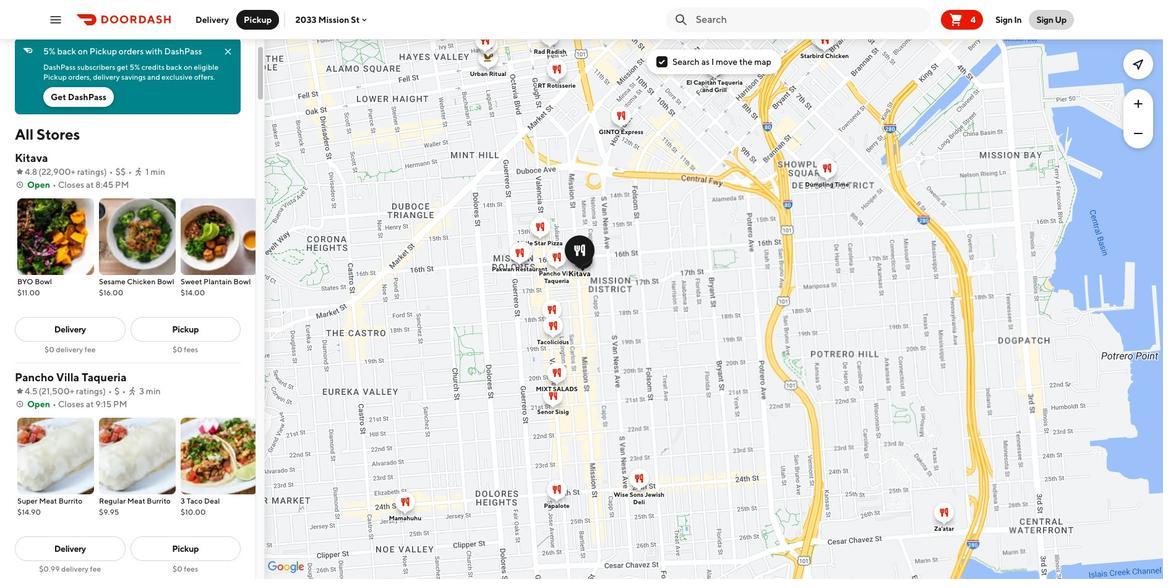 Task type: locate. For each thing, give the bounding box(es) containing it.
sign up
[[1037, 15, 1067, 24]]

sign left 'up'
[[1037, 15, 1054, 24]]

ratings up 'open • closes at 9:15 pm' on the left
[[76, 387, 103, 397]]

at left "9:15"
[[86, 400, 94, 410]]

0 vertical spatial at
[[86, 180, 94, 190]]

2 vertical spatial delivery
[[61, 565, 89, 574]]

mission
[[318, 15, 349, 24]]

1 delivery link from the top
[[15, 317, 125, 342]]

3 bowl from the left
[[234, 277, 251, 287]]

3
[[139, 387, 144, 397], [181, 497, 185, 506]]

0 horizontal spatial bowl
[[35, 277, 52, 287]]

on inside dashpass subscribers get 5% credits back on eligible pickup orders, delivery savings and exclusive offers.
[[184, 63, 192, 72]]

bowl inside sesame chicken bowl $16.00
[[157, 277, 174, 287]]

min right "$"
[[146, 387, 161, 397]]

1 vertical spatial delivery
[[54, 325, 86, 335]]

at for pancho villa taqueria
[[86, 400, 94, 410]]

pancho villa taqueria
[[539, 270, 575, 284], [539, 270, 575, 284], [15, 371, 127, 384]]

0 vertical spatial $0 fees
[[173, 345, 198, 355]]

chicken
[[825, 52, 849, 59], [825, 52, 849, 59], [127, 277, 156, 287]]

1 vertical spatial closes
[[58, 400, 84, 410]]

3 for 3 taco deal $10.00
[[181, 497, 185, 506]]

delivery up $0 delivery fee
[[54, 325, 86, 335]]

1 horizontal spatial on
[[184, 63, 192, 72]]

fees for pancho villa taqueria
[[184, 565, 198, 574]]

byo
[[17, 277, 33, 287]]

bowl inside sweet plantain bowl $14.00
[[234, 277, 251, 287]]

0 vertical spatial closes
[[58, 180, 84, 190]]

Search as I move the map checkbox
[[657, 56, 668, 67]]

time
[[835, 180, 849, 188], [835, 180, 849, 188]]

bowl right plantain
[[234, 277, 251, 287]]

meat right super
[[39, 497, 57, 506]]

bowl left sweet in the left of the page
[[157, 277, 174, 287]]

open down "4.8"
[[27, 180, 50, 190]]

0 horizontal spatial back
[[57, 46, 76, 56]]

urban
[[470, 70, 488, 77], [470, 70, 488, 77]]

sign
[[996, 15, 1013, 24], [1037, 15, 1054, 24]]

2 bowl from the left
[[157, 277, 174, 287]]

sesame chicken bowl image
[[99, 199, 176, 275]]

0 horizontal spatial sign
[[996, 15, 1013, 24]]

burrito left taco on the left of page
[[147, 497, 171, 506]]

pm down "$"
[[113, 400, 127, 410]]

5%
[[43, 46, 55, 56], [130, 63, 140, 72]]

pickup link
[[130, 317, 241, 342], [130, 537, 241, 562]]

sign in link
[[989, 7, 1029, 32]]

salads
[[553, 385, 578, 393], [553, 385, 578, 393]]

2 pickup link from the top
[[130, 537, 241, 562]]

2 delivery link from the top
[[15, 537, 125, 562]]

the
[[740, 57, 753, 67]]

byo bowl $11.00
[[17, 277, 52, 298]]

pickup
[[244, 15, 272, 24], [90, 46, 117, 56], [43, 72, 67, 82], [172, 325, 199, 335], [172, 545, 199, 554]]

sign left in
[[996, 15, 1013, 24]]

1 ( from the top
[[38, 167, 41, 177]]

delivery button
[[188, 10, 236, 29]]

1 bowl from the left
[[35, 277, 52, 287]]

0 vertical spatial ratings
[[77, 167, 104, 177]]

$11.00
[[17, 288, 40, 298]]

delivery
[[93, 72, 120, 82], [56, 345, 83, 355], [61, 565, 89, 574]]

fees
[[184, 345, 198, 355], [184, 565, 198, 574]]

0 vertical spatial pickup link
[[130, 317, 241, 342]]

1 vertical spatial (
[[39, 387, 42, 397]]

• down 22,900+
[[53, 180, 56, 190]]

pm for pancho villa taqueria
[[113, 400, 127, 410]]

dashpass
[[164, 46, 202, 56], [43, 63, 76, 72], [68, 92, 107, 102]]

$0 fees for kitava
[[173, 345, 198, 355]]

$0 for pancho villa taqueria
[[173, 565, 182, 574]]

pickup right delivery button at top left
[[244, 15, 272, 24]]

super
[[17, 497, 38, 506]]

0 vertical spatial 3
[[139, 387, 144, 397]]

closes down ( 22,900+ ratings )
[[58, 180, 84, 190]]

ratings up open • closes at 8:45 pm in the top left of the page
[[77, 167, 104, 177]]

$0 fees down the $14.00
[[173, 345, 198, 355]]

pizza
[[548, 239, 563, 247], [548, 239, 563, 247]]

regular meat burrito $9.95
[[99, 497, 171, 517]]

dashpass up exclusive
[[164, 46, 202, 56]]

and
[[147, 72, 160, 82], [703, 86, 713, 93], [703, 86, 713, 93]]

4 button
[[941, 10, 984, 29]]

el capitan taqueria and grill
[[687, 78, 743, 93], [687, 78, 743, 93]]

sign inside sign in link
[[996, 15, 1013, 24]]

$0.99
[[39, 565, 60, 574]]

st
[[351, 15, 360, 24]]

0 vertical spatial delivery link
[[15, 317, 125, 342]]

0 vertical spatial 5%
[[43, 46, 55, 56]]

1 horizontal spatial sign
[[1037, 15, 1054, 24]]

recenter the map image
[[1131, 57, 1146, 72]]

1 $0 fees from the top
[[173, 345, 198, 355]]

open down 4.5
[[27, 400, 50, 410]]

3 inside the '3 taco deal $10.00'
[[181, 497, 185, 506]]

back inside dashpass subscribers get 5% credits back on eligible pickup orders, delivery savings and exclusive offers.
[[166, 63, 182, 72]]

pakwan
[[492, 265, 514, 273], [492, 265, 514, 273]]

$0.99 delivery fee
[[39, 565, 101, 574]]

chicken inside sesame chicken bowl $16.00
[[127, 277, 156, 287]]

$0 down $10.00
[[173, 565, 182, 574]]

delivery up "( 21,500+ ratings )"
[[56, 345, 83, 355]]

0 vertical spatial dashpass
[[164, 46, 202, 56]]

1 vertical spatial delivery link
[[15, 537, 125, 562]]

tacolicious
[[537, 338, 569, 346], [537, 338, 569, 346]]

1 sign from the left
[[996, 15, 1013, 24]]

as
[[702, 57, 710, 67]]

min
[[151, 167, 165, 177], [146, 387, 161, 397]]

1 vertical spatial ratings
[[76, 387, 103, 397]]

ginto express
[[599, 128, 644, 135], [599, 128, 644, 135]]

2 vertical spatial dashpass
[[68, 92, 107, 102]]

closes down "( 21,500+ ratings )"
[[58, 400, 84, 410]]

bowl for sesame chicken bowl $16.00
[[157, 277, 174, 287]]

regular
[[99, 497, 126, 506]]

1 fees from the top
[[184, 345, 198, 355]]

ratings for pancho villa taqueria
[[76, 387, 103, 397]]

1 vertical spatial )
[[103, 387, 106, 397]]

burrito left regular
[[59, 497, 82, 506]]

• $
[[108, 387, 120, 397]]

meat
[[39, 497, 57, 506], [127, 497, 145, 506]]

1 vertical spatial dashpass
[[43, 63, 76, 72]]

$14.90
[[17, 508, 41, 517]]

0 vertical spatial fee
[[85, 345, 96, 355]]

0 horizontal spatial on
[[78, 46, 88, 56]]

( for pancho villa taqueria
[[39, 387, 42, 397]]

pm for kitava
[[115, 180, 129, 190]]

$0 fees down $10.00
[[173, 565, 198, 574]]

open • closes at 9:15 pm
[[27, 400, 127, 410]]

0 vertical spatial delivery
[[93, 72, 120, 82]]

1 horizontal spatial meat
[[127, 497, 145, 506]]

•
[[109, 167, 113, 177], [128, 167, 132, 177], [53, 180, 56, 190], [108, 387, 112, 397], [122, 387, 126, 397], [53, 400, 56, 410]]

2 sign from the left
[[1037, 15, 1054, 24]]

• right $$
[[128, 167, 132, 177]]

2 open from the top
[[27, 400, 50, 410]]

2 meat from the left
[[127, 497, 145, 506]]

1 horizontal spatial 3
[[181, 497, 185, 506]]

0 horizontal spatial 5%
[[43, 46, 55, 56]]

taqueria
[[718, 78, 743, 86], [718, 78, 743, 86], [544, 277, 569, 284], [544, 277, 569, 284], [82, 371, 127, 384]]

2 at from the top
[[86, 400, 94, 410]]

1 pickup link from the top
[[130, 317, 241, 342]]

delivery link for kitava
[[15, 317, 125, 342]]

1 vertical spatial min
[[146, 387, 161, 397]]

i
[[712, 57, 714, 67]]

1 vertical spatial fee
[[90, 565, 101, 574]]

and inside dashpass subscribers get 5% credits back on eligible pickup orders, delivery savings and exclusive offers.
[[147, 72, 160, 82]]

mixt
[[536, 385, 552, 393], [536, 385, 552, 393]]

0 vertical spatial back
[[57, 46, 76, 56]]

delivery link up the $0.99 delivery fee
[[15, 537, 125, 562]]

1 vertical spatial pm
[[113, 400, 127, 410]]

5% down open menu icon
[[43, 46, 55, 56]]

on up subscribers
[[78, 46, 88, 56]]

delivery inside button
[[196, 15, 229, 24]]

0 vertical spatial open
[[27, 180, 50, 190]]

za'atar
[[934, 525, 954, 533], [934, 525, 954, 533]]

rotisserie
[[547, 81, 576, 89], [547, 81, 576, 89]]

closes for kitava
[[58, 180, 84, 190]]

pm down $$
[[115, 180, 129, 190]]

) for pancho villa taqueria
[[103, 387, 106, 397]]

1 meat from the left
[[39, 497, 57, 506]]

0 vertical spatial (
[[38, 167, 41, 177]]

at left 8:45
[[86, 180, 94, 190]]

papalote
[[544, 502, 570, 510], [544, 502, 570, 510]]

1 horizontal spatial 5%
[[130, 63, 140, 72]]

credits
[[141, 63, 165, 72]]

delivery up the $0.99 delivery fee
[[54, 545, 86, 554]]

dashpass down orders,
[[68, 92, 107, 102]]

1 vertical spatial delivery
[[56, 345, 83, 355]]

3 right "$"
[[139, 387, 144, 397]]

( right 4.5
[[39, 387, 42, 397]]

$0 for kitava
[[173, 345, 182, 355]]

meat right regular
[[127, 497, 145, 506]]

1 vertical spatial 3
[[181, 497, 185, 506]]

restaurant
[[516, 265, 548, 273], [516, 265, 548, 273]]

mamahuhu
[[389, 515, 422, 522], [389, 515, 422, 522]]

delivery right the $0.99
[[61, 565, 89, 574]]

rad radish
[[534, 47, 566, 55], [534, 47, 566, 55]]

)
[[104, 167, 107, 177], [103, 387, 106, 397]]

Store search: begin typing to search for stores available on DoorDash text field
[[696, 13, 926, 26]]

2 fees from the top
[[184, 565, 198, 574]]

0 horizontal spatial meat
[[39, 497, 57, 506]]

2 ( from the top
[[39, 387, 42, 397]]

$0 delivery fee
[[45, 345, 96, 355]]

burrito inside super meat burrito $14.90
[[59, 497, 82, 506]]

little
[[518, 239, 533, 247], [518, 239, 533, 247]]

bowl right byo
[[35, 277, 52, 287]]

byo bowl image
[[17, 199, 94, 275]]

ratings for kitava
[[77, 167, 104, 177]]

1 horizontal spatial bowl
[[157, 277, 174, 287]]

$0 fees for pancho villa taqueria
[[173, 565, 198, 574]]

1 vertical spatial on
[[184, 63, 192, 72]]

2 burrito from the left
[[147, 497, 171, 506]]

open for kitava
[[27, 180, 50, 190]]

0 horizontal spatial burrito
[[59, 497, 82, 506]]

2 vertical spatial delivery
[[54, 545, 86, 554]]

average rating of 4.5 out of 5 element
[[15, 386, 37, 398]]

savings
[[121, 72, 146, 82]]

back up orders,
[[57, 46, 76, 56]]

) left • $$ at left
[[104, 167, 107, 177]]

0 vertical spatial fees
[[184, 345, 198, 355]]

grill
[[715, 86, 727, 93], [715, 86, 727, 93]]

ratings
[[77, 167, 104, 177], [76, 387, 103, 397]]

$9.95
[[99, 508, 119, 517]]

wise
[[614, 491, 629, 498], [614, 491, 629, 498]]

1 vertical spatial $0 fees
[[173, 565, 198, 574]]

pickup link down $10.00
[[130, 537, 241, 562]]

pickup up get
[[43, 72, 67, 82]]

deli
[[633, 498, 645, 506], [633, 498, 645, 506]]

starbird
[[801, 52, 824, 59], [801, 52, 824, 59]]

0 horizontal spatial 3
[[139, 387, 144, 397]]

fee right the $0.99
[[90, 565, 101, 574]]

capitan
[[694, 78, 717, 86], [694, 78, 717, 86]]

sons
[[630, 491, 644, 498], [630, 491, 644, 498]]

senor sisig
[[537, 408, 569, 416], [537, 408, 569, 416]]

meat inside regular meat burrito $9.95
[[127, 497, 145, 506]]

open for pancho villa taqueria
[[27, 400, 50, 410]]

0 vertical spatial )
[[104, 167, 107, 177]]

1 closes from the top
[[58, 180, 84, 190]]

in
[[1014, 15, 1022, 24]]

delivery left pickup button
[[196, 15, 229, 24]]

delivery for pancho villa taqueria
[[61, 565, 89, 574]]

( for kitava
[[38, 167, 41, 177]]

dashpass up orders,
[[43, 63, 76, 72]]

starbird chicken
[[801, 52, 849, 59], [801, 52, 849, 59]]

1 open from the top
[[27, 180, 50, 190]]

delivery for kitava
[[56, 345, 83, 355]]

min right 1
[[151, 167, 165, 177]]

kitava
[[15, 152, 48, 165], [569, 269, 591, 278], [569, 269, 591, 278]]

open
[[27, 180, 50, 190], [27, 400, 50, 410]]

3 left taco on the left of page
[[181, 497, 185, 506]]

1 at from the top
[[86, 180, 94, 190]]

delivery link up $0 delivery fee
[[15, 317, 125, 342]]

burrito inside regular meat burrito $9.95
[[147, 497, 171, 506]]

burrito for regular meat burrito $9.95
[[147, 497, 171, 506]]

meat inside super meat burrito $14.90
[[39, 497, 57, 506]]

wise sons jewish deli papalote
[[544, 491, 665, 510], [544, 491, 665, 510]]

0 vertical spatial pm
[[115, 180, 129, 190]]

5% up savings
[[130, 63, 140, 72]]

2 closes from the top
[[58, 400, 84, 410]]

delivery down subscribers
[[93, 72, 120, 82]]

1 vertical spatial back
[[166, 63, 182, 72]]

sign inside "sign up" link
[[1037, 15, 1054, 24]]

fee up "( 21,500+ ratings )"
[[85, 345, 96, 355]]

fees down the $14.00
[[184, 345, 198, 355]]

1 vertical spatial pickup link
[[130, 537, 241, 562]]

back up exclusive
[[166, 63, 182, 72]]

2 $0 fees from the top
[[173, 565, 198, 574]]

exclusive
[[162, 72, 193, 82]]

$0 down the $14.00
[[173, 345, 182, 355]]

2 horizontal spatial bowl
[[234, 277, 251, 287]]

at
[[86, 180, 94, 190], [86, 400, 94, 410]]

fees down $10.00
[[184, 565, 198, 574]]

1 vertical spatial fees
[[184, 565, 198, 574]]

0 vertical spatial min
[[151, 167, 165, 177]]

pickup link down the $14.00
[[130, 317, 241, 342]]

1 horizontal spatial burrito
[[147, 497, 171, 506]]

pickup down the $14.00
[[172, 325, 199, 335]]

all stores
[[15, 126, 80, 143]]

$0 fees
[[173, 345, 198, 355], [173, 565, 198, 574]]

1 vertical spatial at
[[86, 400, 94, 410]]

1 vertical spatial 5%
[[130, 63, 140, 72]]

dashpass inside dashpass subscribers get 5% credits back on eligible pickup orders, delivery savings and exclusive offers.
[[43, 63, 76, 72]]

0 vertical spatial delivery
[[196, 15, 229, 24]]

(
[[38, 167, 41, 177], [39, 387, 42, 397]]

1 horizontal spatial back
[[166, 63, 182, 72]]

1 burrito from the left
[[59, 497, 82, 506]]

( right "4.8"
[[38, 167, 41, 177]]

on up exclusive
[[184, 63, 192, 72]]

on
[[78, 46, 88, 56], [184, 63, 192, 72]]

fees for kitava
[[184, 345, 198, 355]]

) left • $
[[103, 387, 106, 397]]

rt rotisserie
[[538, 81, 576, 89], [538, 81, 576, 89]]

1 vertical spatial open
[[27, 400, 50, 410]]



Task type: describe. For each thing, give the bounding box(es) containing it.
4.5
[[25, 387, 37, 397]]

map region
[[246, 0, 1163, 580]]

$$
[[116, 167, 126, 177]]

2033 mission st button
[[295, 15, 370, 24]]

3 taco deal image
[[181, 418, 257, 495]]

$0 up the 21,500+
[[45, 345, 54, 355]]

$
[[114, 387, 120, 397]]

8:45
[[96, 180, 113, 190]]

sign up link
[[1029, 10, 1074, 29]]

deal
[[204, 497, 220, 506]]

sign for sign in
[[996, 15, 1013, 24]]

sweet plantain bowl $14.00
[[181, 277, 251, 298]]

meat for super
[[39, 497, 57, 506]]

dashpass inside button
[[68, 92, 107, 102]]

min for pancho villa taqueria
[[146, 387, 161, 397]]

sign for sign up
[[1037, 15, 1054, 24]]

powered by google image
[[268, 562, 304, 574]]

all
[[15, 126, 34, 143]]

delivery for pancho villa taqueria
[[54, 545, 86, 554]]

taco
[[187, 497, 203, 506]]

stores
[[36, 126, 80, 143]]

$16.00
[[99, 288, 123, 298]]

offers.
[[194, 72, 215, 82]]

orders,
[[68, 72, 91, 82]]

2033
[[295, 15, 317, 24]]

get
[[117, 63, 128, 72]]

1 min
[[146, 167, 165, 177]]

search as i move the map
[[673, 57, 772, 67]]

pickup link for pancho villa taqueria
[[130, 537, 241, 562]]

pickup button
[[236, 10, 279, 29]]

zoom in image
[[1131, 97, 1146, 111]]

min for kitava
[[151, 167, 165, 177]]

map
[[755, 57, 772, 67]]

sesame
[[99, 277, 126, 287]]

get dashpass button
[[43, 87, 114, 107]]

burrito for super meat burrito $14.90
[[59, 497, 82, 506]]

eligible
[[194, 63, 219, 72]]

search
[[673, 57, 700, 67]]

bowl for sweet plantain bowl $14.00
[[234, 277, 251, 287]]

2033 mission st
[[295, 15, 360, 24]]

3 for 3 min
[[139, 387, 144, 397]]

22,900+
[[41, 167, 75, 177]]

orders
[[119, 46, 144, 56]]

move
[[716, 57, 738, 67]]

pickup link for kitava
[[130, 317, 241, 342]]

pickup inside pickup button
[[244, 15, 272, 24]]

get dashpass
[[51, 92, 107, 102]]

• left "$"
[[108, 387, 112, 397]]

5% back on pickup orders with dashpass
[[43, 46, 202, 56]]

zoom out image
[[1131, 126, 1146, 141]]

bowl inside byo bowl $11.00
[[35, 277, 52, 287]]

• right "$"
[[122, 387, 126, 397]]

closes for pancho villa taqueria
[[58, 400, 84, 410]]

pickup down $10.00
[[172, 545, 199, 554]]

fee for pancho villa taqueria
[[90, 565, 101, 574]]

• down the 21,500+
[[53, 400, 56, 410]]

super meat burrito $14.90
[[17, 497, 82, 517]]

4.8
[[25, 167, 37, 177]]

1
[[146, 167, 149, 177]]

regular meat burrito image
[[99, 418, 176, 495]]

delivery for kitava
[[54, 325, 86, 335]]

delivery link for pancho villa taqueria
[[15, 537, 125, 562]]

) for kitava
[[104, 167, 107, 177]]

delivery inside dashpass subscribers get 5% credits back on eligible pickup orders, delivery savings and exclusive offers.
[[93, 72, 120, 82]]

sign in
[[996, 15, 1022, 24]]

9:15
[[96, 400, 112, 410]]

3 min
[[139, 387, 161, 397]]

( 21,500+ ratings )
[[39, 387, 106, 397]]

pickup inside dashpass subscribers get 5% credits back on eligible pickup orders, delivery savings and exclusive offers.
[[43, 72, 67, 82]]

at for kitava
[[86, 180, 94, 190]]

sweet plantain bowl image
[[181, 199, 257, 275]]

5% inside dashpass subscribers get 5% credits back on eligible pickup orders, delivery savings and exclusive offers.
[[130, 63, 140, 72]]

super meat burrito image
[[17, 418, 94, 495]]

open menu image
[[48, 12, 63, 27]]

pickup up subscribers
[[90, 46, 117, 56]]

0 vertical spatial on
[[78, 46, 88, 56]]

fee for kitava
[[85, 345, 96, 355]]

4
[[971, 15, 976, 24]]

sesame chicken bowl $16.00
[[99, 277, 174, 298]]

subscribers
[[77, 63, 115, 72]]

3 taco deal $10.00
[[181, 497, 220, 517]]

• left $$
[[109, 167, 113, 177]]

average rating of 4.8 out of 5 element
[[15, 166, 37, 178]]

get
[[51, 92, 66, 102]]

$10.00
[[181, 508, 206, 517]]

• $$
[[109, 167, 126, 177]]

sweet
[[181, 277, 202, 287]]

up
[[1055, 15, 1067, 24]]

open • closes at 8:45 pm
[[27, 180, 129, 190]]

( 22,900+ ratings )
[[38, 167, 107, 177]]

21,500+
[[42, 387, 74, 397]]

plantain
[[204, 277, 232, 287]]

dashpass subscribers get 5% credits back on eligible pickup orders, delivery savings and exclusive offers.
[[43, 63, 220, 82]]

$14.00
[[181, 288, 205, 298]]

with
[[145, 46, 163, 56]]

meat for regular
[[127, 497, 145, 506]]



Task type: vqa. For each thing, say whether or not it's contained in the screenshot.
Rad
yes



